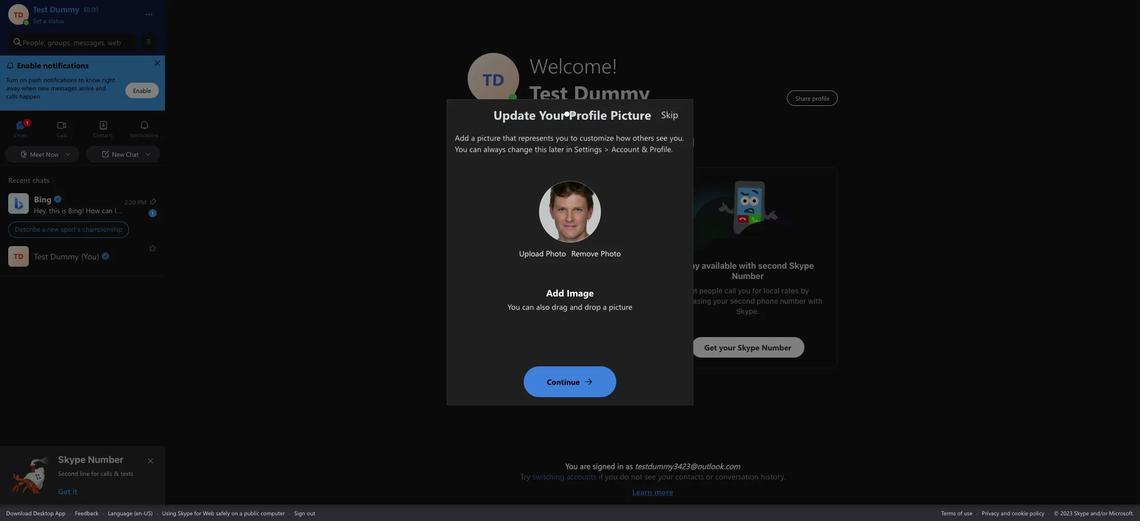 Task type: locate. For each thing, give the bounding box(es) containing it.
if right are
[[599, 471, 603, 482]]

for left local
[[752, 286, 762, 295]]

or right contacts
[[706, 471, 713, 482]]

1 vertical spatial on
[[232, 509, 238, 517]]

on
[[507, 291, 516, 300], [232, 509, 238, 517]]

people
[[699, 286, 723, 295]]

for inside "let people call you for local rates by purchasing your second phone number with skype."
[[752, 286, 762, 295]]

0 horizontal spatial you
[[133, 205, 145, 215]]

you right call
[[738, 286, 750, 295]]

number up call
[[732, 271, 764, 281]]

1 vertical spatial with
[[544, 281, 559, 290]]

1 horizontal spatial number
[[732, 271, 764, 281]]

of
[[957, 509, 962, 517]]

1 horizontal spatial skype.
[[736, 307, 760, 316]]

or inside try switching accounts if you do not see your contacts or conversation history. learn more
[[706, 471, 713, 482]]

0 horizontal spatial skype.
[[517, 291, 541, 300]]

for inside skype number element
[[91, 469, 99, 478]]

for for second line for calls & texts
[[91, 469, 99, 478]]

1 vertical spatial you
[[738, 286, 750, 295]]

2 horizontal spatial skype
[[789, 261, 814, 270]]

(en-
[[134, 509, 144, 517]]

1 vertical spatial second
[[730, 297, 755, 305]]

1 horizontal spatial if
[[605, 281, 609, 290]]

you are signed in as
[[565, 461, 635, 471]]

people,
[[23, 37, 46, 47]]

get
[[58, 486, 70, 497]]

0 vertical spatial second
[[758, 261, 787, 270]]

with
[[739, 261, 756, 270], [544, 281, 559, 290], [808, 297, 823, 305]]

0 horizontal spatial your
[[658, 471, 673, 482]]

can
[[102, 205, 113, 215]]

0 vertical spatial or
[[585, 291, 592, 300]]

0 vertical spatial if
[[605, 281, 609, 290]]

or right ups
[[585, 291, 592, 300]]

downloads
[[593, 291, 630, 300]]

1 horizontal spatial you
[[605, 471, 618, 482]]

sign out link
[[294, 509, 315, 517]]

let
[[687, 286, 698, 295]]

or inside share the invite with anyone even if they aren't on skype. no sign ups or downloads required.
[[585, 291, 592, 300]]

your down call
[[713, 297, 728, 305]]

you left do on the right bottom of page
[[605, 471, 618, 482]]

a inside button
[[43, 16, 46, 25]]

0 vertical spatial number
[[732, 271, 764, 281]]

0 vertical spatial skype.
[[517, 291, 541, 300]]

2 horizontal spatial with
[[808, 297, 823, 305]]

is
[[62, 205, 66, 215]]

if inside try switching accounts if you do not see your contacts or conversation history. learn more
[[599, 471, 603, 482]]

0 horizontal spatial or
[[585, 291, 592, 300]]

0 horizontal spatial number
[[88, 454, 124, 465]]

aren't
[[485, 291, 505, 300]]

desktop
[[33, 509, 54, 517]]

phone
[[757, 297, 778, 305]]

number up calls
[[88, 454, 124, 465]]

1 vertical spatial if
[[599, 471, 603, 482]]

0 vertical spatial you
[[133, 205, 145, 215]]

mansurfer
[[527, 184, 564, 194]]

tab list
[[0, 116, 165, 144]]

out
[[307, 509, 315, 517]]

terms of use link
[[941, 509, 973, 517]]

hey,
[[34, 205, 47, 215]]

with up the no
[[544, 281, 559, 290]]

get it
[[58, 486, 77, 497]]

1 horizontal spatial skype
[[178, 509, 193, 517]]

with down by
[[808, 297, 823, 305]]

0 vertical spatial your
[[713, 297, 728, 305]]

second down call
[[730, 297, 755, 305]]

0 horizontal spatial with
[[544, 281, 559, 290]]

no
[[543, 291, 552, 300]]

for left the web on the bottom left
[[194, 509, 201, 517]]

try
[[520, 471, 530, 482]]

second inside "let people call you for local rates by purchasing your second phone number with skype."
[[730, 297, 755, 305]]

using skype for web safely on a public computer
[[162, 509, 285, 517]]

your right see at the bottom
[[658, 471, 673, 482]]

this
[[49, 205, 60, 215]]

0 vertical spatial on
[[507, 291, 516, 300]]

1 horizontal spatial with
[[739, 261, 756, 270]]

1 horizontal spatial your
[[713, 297, 728, 305]]

anyone
[[560, 281, 585, 290]]

download desktop app link
[[6, 509, 66, 517]]

for right 'line'
[[91, 469, 99, 478]]

0 vertical spatial skype
[[789, 261, 814, 270]]

share the invite with anyone even if they aren't on skype. no sign ups or downloads required.
[[485, 281, 632, 310]]

for
[[752, 286, 762, 295], [91, 469, 99, 478], [194, 509, 201, 517]]

not
[[631, 471, 643, 482]]

second up local
[[758, 261, 787, 270]]

skype. down phone
[[736, 307, 760, 316]]

2 vertical spatial for
[[194, 509, 201, 517]]

how
[[86, 205, 100, 215]]

contacts
[[676, 471, 704, 482]]

skype right using
[[178, 509, 193, 517]]

!
[[82, 205, 84, 215]]

a left public
[[240, 509, 242, 517]]

second inside stay available with second skype number
[[758, 261, 787, 270]]

1 vertical spatial skype.
[[736, 307, 760, 316]]

2 vertical spatial you
[[605, 471, 618, 482]]

0 horizontal spatial skype
[[58, 454, 86, 465]]

switching accounts link
[[533, 471, 597, 482]]

1 horizontal spatial second
[[758, 261, 787, 270]]

second line for calls & texts
[[58, 469, 133, 478]]

0 horizontal spatial for
[[91, 469, 99, 478]]

safely
[[216, 509, 230, 517]]

number
[[732, 271, 764, 281], [88, 454, 124, 465]]

1 horizontal spatial for
[[194, 509, 201, 517]]

using skype for web safely on a public computer link
[[162, 509, 285, 517]]

0 vertical spatial a
[[43, 16, 46, 25]]

0 horizontal spatial second
[[730, 297, 755, 305]]

stay available with second skype number
[[682, 261, 816, 281]]

they
[[611, 281, 626, 290]]

skype number
[[58, 454, 124, 465]]

sign out
[[294, 509, 315, 517]]

set
[[33, 16, 41, 25]]

1 vertical spatial or
[[706, 471, 713, 482]]

1 vertical spatial a
[[42, 226, 46, 233]]

if inside share the invite with anyone even if they aren't on skype. no sign ups or downloads required.
[[605, 281, 609, 290]]

bing
[[68, 205, 82, 215]]

learn more link
[[520, 482, 785, 497]]

1 horizontal spatial or
[[706, 471, 713, 482]]

you right help
[[133, 205, 145, 215]]

on right safely
[[232, 509, 238, 517]]

using
[[162, 509, 176, 517]]

skype. down invite
[[517, 291, 541, 300]]

skype up by
[[789, 261, 814, 270]]

your inside "let people call you for local rates by purchasing your second phone number with skype."
[[713, 297, 728, 305]]

the
[[511, 281, 522, 290]]

i
[[114, 205, 116, 215]]

a right set
[[43, 16, 46, 25]]

you
[[565, 461, 578, 471]]

with right available
[[739, 261, 756, 270]]

skype
[[789, 261, 814, 270], [58, 454, 86, 465], [178, 509, 193, 517]]

0 horizontal spatial if
[[599, 471, 603, 482]]

0 vertical spatial with
[[739, 261, 756, 270]]

1 horizontal spatial on
[[507, 291, 516, 300]]

conversation
[[715, 471, 759, 482]]

switching
[[533, 471, 564, 482]]

&
[[114, 469, 119, 478]]

1 vertical spatial for
[[91, 469, 99, 478]]

on down the on the bottom of the page
[[507, 291, 516, 300]]

see
[[645, 471, 656, 482]]

or
[[585, 291, 592, 300], [706, 471, 713, 482]]

groups,
[[48, 37, 71, 47]]

skype up second
[[58, 454, 86, 465]]

describe
[[15, 226, 40, 233]]

a left new
[[42, 226, 46, 233]]

computer
[[261, 509, 285, 517]]

a
[[43, 16, 46, 25], [42, 226, 46, 233], [240, 509, 242, 517]]

whosthis
[[717, 178, 749, 189]]

2 vertical spatial with
[[808, 297, 823, 305]]

1 vertical spatial your
[[658, 471, 673, 482]]

2 horizontal spatial you
[[738, 286, 750, 295]]

2 vertical spatial a
[[240, 509, 242, 517]]

0 vertical spatial for
[[752, 286, 762, 295]]

signed
[[593, 461, 615, 471]]

if
[[605, 281, 609, 290], [599, 471, 603, 482]]

your
[[713, 297, 728, 305], [658, 471, 673, 482]]

if up downloads
[[605, 281, 609, 290]]

2 horizontal spatial for
[[752, 286, 762, 295]]

policy
[[1030, 509, 1045, 517]]



Task type: describe. For each thing, give the bounding box(es) containing it.
try switching accounts if you do not see your contacts or conversation history. learn more
[[520, 471, 785, 497]]

1 vertical spatial skype
[[58, 454, 86, 465]]

as
[[626, 461, 633, 471]]

feedback
[[75, 509, 99, 517]]

do
[[620, 471, 629, 482]]

stay
[[682, 261, 700, 270]]

calls
[[101, 469, 112, 478]]

skype. inside share the invite with anyone even if they aren't on skype. no sign ups or downloads required.
[[517, 291, 541, 300]]

1 vertical spatial number
[[88, 454, 124, 465]]

with inside share the invite with anyone even if they aren't on skype. no sign ups or downloads required.
[[544, 281, 559, 290]]

even
[[587, 281, 603, 290]]

local
[[764, 286, 780, 295]]

app
[[55, 509, 66, 517]]

us)
[[144, 509, 153, 517]]

use
[[964, 509, 973, 517]]

web
[[108, 37, 121, 47]]

people, groups, messages, web
[[23, 37, 121, 47]]

sport's
[[61, 226, 81, 233]]

language
[[108, 509, 132, 517]]

number inside stay available with second skype number
[[732, 271, 764, 281]]

accounts
[[567, 471, 597, 482]]

2 vertical spatial skype
[[178, 509, 193, 517]]

more
[[654, 487, 673, 497]]

and
[[1001, 509, 1010, 517]]

download desktop app
[[6, 509, 66, 517]]

set a status button
[[33, 14, 135, 25]]

status
[[48, 16, 64, 25]]

line
[[80, 469, 90, 478]]

feedback link
[[75, 509, 99, 517]]

language (en-us) link
[[108, 509, 153, 517]]

skype inside stay available with second skype number
[[789, 261, 814, 270]]

number
[[780, 297, 806, 305]]

with inside "let people call you for local rates by purchasing your second phone number with skype."
[[808, 297, 823, 305]]

history.
[[761, 471, 785, 482]]

share
[[489, 281, 509, 290]]

championship
[[82, 226, 122, 233]]

help
[[118, 205, 132, 215]]

sign
[[294, 509, 305, 517]]

messages,
[[73, 37, 106, 47]]

purchasing
[[673, 297, 711, 305]]

terms of use
[[941, 509, 973, 517]]

today?
[[147, 205, 167, 215]]

you inside try switching accounts if you do not see your contacts or conversation history. learn more
[[605, 471, 618, 482]]

public
[[244, 509, 259, 517]]

ups
[[570, 291, 583, 300]]

download
[[6, 509, 32, 517]]

a for set
[[43, 16, 46, 25]]

available
[[702, 261, 737, 270]]

are
[[580, 461, 591, 471]]

privacy and cookie policy
[[982, 509, 1045, 517]]

by
[[801, 286, 809, 295]]

cookie
[[1012, 509, 1028, 517]]

with inside stay available with second skype number
[[739, 261, 756, 270]]

new
[[47, 226, 59, 233]]

texts
[[121, 469, 133, 478]]

required.
[[542, 302, 573, 310]]

for for using skype for web safely on a public computer
[[194, 509, 201, 517]]

skype number element
[[9, 454, 157, 497]]

let people call you for local rates by purchasing your second phone number with skype.
[[673, 286, 824, 316]]

call
[[724, 286, 736, 295]]

your inside try switching accounts if you do not see your contacts or conversation history. learn more
[[658, 471, 673, 482]]

hey, this is bing ! how can i help you today?
[[34, 205, 169, 215]]

0 horizontal spatial on
[[232, 509, 238, 517]]

privacy
[[982, 509, 999, 517]]

second
[[58, 469, 78, 478]]

set a status
[[33, 16, 64, 25]]

describe a new sport's championship
[[15, 226, 122, 233]]

a for describe
[[42, 226, 46, 233]]

on inside share the invite with anyone even if they aren't on skype. no sign ups or downloads required.
[[507, 291, 516, 300]]

sign
[[554, 291, 568, 300]]

you inside "let people call you for local rates by purchasing your second phone number with skype."
[[738, 286, 750, 295]]

terms
[[941, 509, 956, 517]]

invite
[[524, 281, 542, 290]]

rates
[[782, 286, 799, 295]]

language (en-us)
[[108, 509, 153, 517]]

people, groups, messages, web button
[[8, 33, 136, 51]]

web
[[203, 509, 214, 517]]

skype. inside "let people call you for local rates by purchasing your second phone number with skype."
[[736, 307, 760, 316]]

it
[[72, 486, 77, 497]]



Task type: vqa. For each thing, say whether or not it's contained in the screenshot.
Type a meeting name (optional) text field
no



